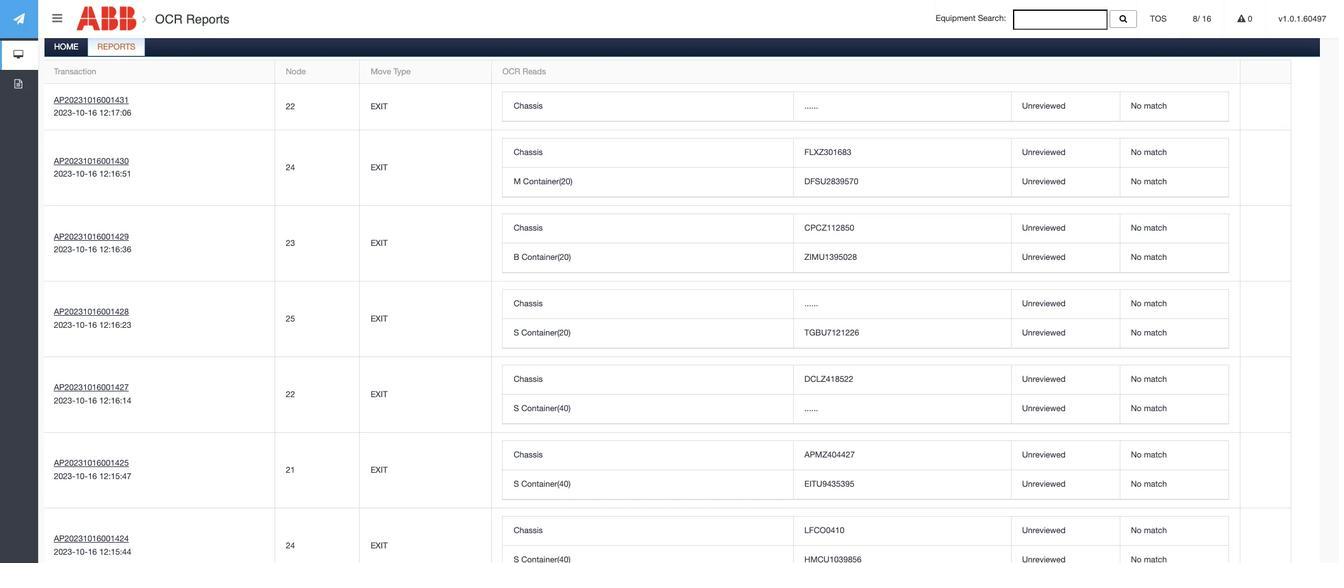 Task type: locate. For each thing, give the bounding box(es) containing it.
1 10- from the top
[[75, 108, 88, 118]]

1 horizontal spatial ocr
[[503, 67, 521, 76]]

10- down ap20231016001427
[[75, 396, 88, 406]]

unreviewed cell for lfco0410 'cell' on the right
[[1011, 517, 1120, 546]]

1 no match cell from the top
[[1120, 92, 1229, 122]]

s
[[514, 328, 519, 338], [514, 404, 519, 413], [514, 480, 519, 489]]

12 no match cell from the top
[[1120, 517, 1229, 546]]

2023- inside ap20231016001431 2023-10-16 12:17:06
[[54, 108, 75, 118]]

chassis for tgbu7121226
[[514, 299, 543, 309]]

no for sixth no match cell from the top
[[1131, 299, 1142, 309]]

16 down ap20231016001429
[[88, 245, 97, 255]]

......
[[805, 101, 819, 111], [805, 299, 819, 309], [805, 404, 819, 413]]

7 unreviewed cell from the top
[[1011, 319, 1120, 349]]

no for dfsu2839570 cell's no match cell
[[1131, 177, 1142, 187]]

tab list
[[43, 35, 1321, 563]]

11 unreviewed from the top
[[1023, 480, 1066, 489]]

cell containing ap20231016001425
[[43, 433, 275, 509]]

no match cell for dfsu2839570 cell
[[1120, 168, 1229, 197]]

lfco0410 cell
[[794, 517, 1011, 546]]

7 10- from the top
[[75, 548, 88, 557]]

9 unreviewed cell from the top
[[1011, 395, 1120, 424]]

7 exit cell from the top
[[360, 509, 491, 563]]

11 unreviewed cell from the top
[[1011, 471, 1120, 500]]

row containing m container(20)
[[503, 168, 1229, 197]]

1 vertical spatial container(20)
[[522, 253, 571, 262]]

0 vertical spatial ......
[[805, 101, 819, 111]]

3 chassis cell from the top
[[503, 215, 794, 244]]

container(40)
[[521, 404, 571, 413], [521, 480, 571, 489]]

home link
[[45, 35, 87, 60]]

match for unreviewed cell associated with zimu1395028 cell
[[1144, 253, 1168, 262]]

4 unreviewed cell from the top
[[1011, 215, 1120, 244]]

no
[[1131, 101, 1142, 111], [1131, 148, 1142, 157], [1131, 177, 1142, 187], [1131, 223, 1142, 233], [1131, 253, 1142, 262], [1131, 299, 1142, 309], [1131, 328, 1142, 338], [1131, 375, 1142, 384], [1131, 404, 1142, 413], [1131, 450, 1142, 460], [1131, 480, 1142, 489], [1131, 526, 1142, 536]]

0 vertical spatial 24 cell
[[275, 131, 360, 206]]

unreviewed for tgbu7121226 cell on the bottom of page
[[1023, 328, 1066, 338]]

3 no match cell from the top
[[1120, 168, 1229, 197]]

8 match from the top
[[1144, 375, 1168, 384]]

1 vertical spatial container(40)
[[521, 480, 571, 489]]

0 vertical spatial s container(40) cell
[[503, 395, 794, 424]]

1 vertical spatial ocr
[[503, 67, 521, 76]]

1 vertical spatial ...... cell
[[794, 290, 1011, 319]]

match for unreviewed cell associated with ...... cell corresponding to sixth no match cell from the top
[[1144, 299, 1168, 309]]

10 unreviewed from the top
[[1023, 450, 1066, 460]]

ap20231016001431
[[54, 95, 129, 105]]

1 vertical spatial ......
[[805, 299, 819, 309]]

3 no match from the top
[[1131, 177, 1168, 187]]

unreviewed cell for zimu1395028 cell
[[1011, 244, 1120, 273]]

container(20)
[[523, 177, 573, 187], [522, 253, 571, 262], [521, 328, 571, 338]]

0 horizontal spatial reports
[[97, 42, 135, 52]]

reads
[[523, 67, 546, 76]]

16 down ap20231016001430
[[88, 169, 97, 179]]

2023- down ap20231016001429
[[54, 245, 75, 255]]

11 match from the top
[[1144, 480, 1168, 489]]

eitu9435395
[[805, 480, 855, 489]]

tgbu7121226
[[805, 328, 860, 338]]

2 container(40) from the top
[[521, 480, 571, 489]]

chassis cell inside 'row'
[[503, 92, 794, 122]]

16 down ap20231016001428
[[88, 321, 97, 330]]

1 no from the top
[[1131, 101, 1142, 111]]

7 2023- from the top
[[54, 548, 75, 557]]

16 inside ap20231016001429 2023-10-16 12:16:36
[[88, 245, 97, 255]]

10- inside ap20231016001431 2023-10-16 12:17:06
[[75, 108, 88, 118]]

row containing b container(20)
[[503, 244, 1229, 273]]

2023- inside ap20231016001424 2023-10-16 12:15:44
[[54, 548, 75, 557]]

2 chassis from the top
[[514, 148, 543, 157]]

s for 22
[[514, 404, 519, 413]]

1 vertical spatial reports
[[97, 42, 135, 52]]

2 2023- from the top
[[54, 169, 75, 179]]

22 cell for 12:16:14
[[275, 357, 360, 433]]

unreviewed cell for ...... cell corresponding to first no match cell from the top of the tab list containing home
[[1011, 92, 1120, 122]]

2 vertical spatial container(20)
[[521, 328, 571, 338]]

s for 25
[[514, 328, 519, 338]]

container(20) for s container(20)
[[521, 328, 571, 338]]

6 exit cell from the top
[[360, 433, 491, 509]]

0 vertical spatial container(40)
[[521, 404, 571, 413]]

row containing s container(20)
[[503, 319, 1229, 349]]

16 down ap20231016001424
[[88, 548, 97, 557]]

...... for ...... cell corresponding to first no match cell from the top of the tab list containing home
[[805, 101, 819, 111]]

10- inside ap20231016001429 2023-10-16 12:16:36
[[75, 245, 88, 255]]

grid containing transaction
[[43, 60, 1292, 563]]

unreviewed for eitu9435395 cell
[[1023, 480, 1066, 489]]

7 exit from the top
[[371, 541, 388, 550]]

match for unreviewed cell related to dclz418522 cell
[[1144, 375, 1168, 384]]

2 no from the top
[[1131, 148, 1142, 157]]

24 for 2023-10-16 12:15:44
[[286, 541, 295, 550]]

16 inside ap20231016001428 2023-10-16 12:16:23
[[88, 321, 97, 330]]

6 10- from the top
[[75, 472, 88, 481]]

...... cell for first no match cell from the top of the tab list containing home
[[794, 92, 1011, 122]]

2023- inside ap20231016001425 2023-10-16 12:15:47
[[54, 472, 75, 481]]

16 inside ap20231016001430 2023-10-16 12:16:51
[[88, 169, 97, 179]]

dfsu2839570 cell
[[794, 168, 1011, 197]]

cell containing ap20231016001424
[[43, 509, 275, 563]]

exit for 2023-10-16 12:17:06
[[371, 102, 388, 111]]

navigation
[[0, 0, 38, 99]]

no match cell for tgbu7121226 cell on the bottom of page
[[1120, 319, 1229, 349]]

chassis inside 'row'
[[514, 101, 543, 111]]

2 ...... cell from the top
[[794, 290, 1011, 319]]

1 unreviewed from the top
[[1023, 101, 1066, 111]]

unreviewed cell for tgbu7121226 cell on the bottom of page
[[1011, 319, 1120, 349]]

match for unreviewed cell corresponding to tgbu7121226 cell on the bottom of page
[[1144, 328, 1168, 338]]

10- inside ap20231016001424 2023-10-16 12:15:44
[[75, 548, 88, 557]]

no match cell
[[1120, 92, 1229, 122], [1120, 139, 1229, 168], [1120, 168, 1229, 197], [1120, 215, 1229, 244], [1120, 244, 1229, 273], [1120, 290, 1229, 319], [1120, 319, 1229, 349], [1120, 366, 1229, 395], [1120, 395, 1229, 424], [1120, 441, 1229, 471], [1120, 471, 1229, 500], [1120, 517, 1229, 546]]

no match for unreviewed cell related to apmz404427 cell
[[1131, 450, 1168, 460]]

2023- down ap20231016001427
[[54, 396, 75, 406]]

1 match from the top
[[1144, 101, 1168, 111]]

exit inside 'row'
[[371, 102, 388, 111]]

no match for unreviewed cell within the 'row'
[[1131, 101, 1168, 111]]

move
[[371, 67, 391, 76]]

match for unreviewed cell corresponding to lfco0410 'cell' on the right
[[1144, 526, 1168, 536]]

16 for ap20231016001429 2023-10-16 12:16:36
[[88, 245, 97, 255]]

1 container(40) from the top
[[521, 404, 571, 413]]

flxz301683 cell
[[794, 139, 1011, 168]]

equipment search:
[[936, 14, 1013, 23]]

5 exit from the top
[[371, 390, 388, 399]]

5 match from the top
[[1144, 253, 1168, 262]]

no match for dfsu2839570 cell unreviewed cell
[[1131, 177, 1168, 187]]

2023- down ap20231016001431
[[54, 108, 75, 118]]

v1.0.1.60497 button
[[1266, 0, 1340, 38]]

ocr inside tab list
[[503, 67, 521, 76]]

24 cell for ap20231016001430 2023-10-16 12:16:51
[[275, 131, 360, 206]]

23
[[286, 238, 295, 248]]

3 no from the top
[[1131, 177, 1142, 187]]

no for no match cell related to eitu9435395 cell
[[1131, 480, 1142, 489]]

4 no match cell from the top
[[1120, 215, 1229, 244]]

2 match from the top
[[1144, 148, 1168, 157]]

...... cell up flxz301683 cell
[[794, 92, 1011, 122]]

7 no from the top
[[1131, 328, 1142, 338]]

6 chassis cell from the top
[[503, 441, 794, 471]]

2 vertical spatial s
[[514, 480, 519, 489]]

no for ninth no match cell from the top of the tab list containing home
[[1131, 404, 1142, 413]]

10- inside ap20231016001428 2023-10-16 12:16:23
[[75, 321, 88, 330]]

10- down ap20231016001428
[[75, 321, 88, 330]]

ap20231016001425 2023-10-16 12:15:47
[[54, 459, 131, 481]]

unreviewed
[[1023, 101, 1066, 111], [1023, 148, 1066, 157], [1023, 177, 1066, 187], [1023, 223, 1066, 233], [1023, 253, 1066, 262], [1023, 299, 1066, 309], [1023, 328, 1066, 338], [1023, 375, 1066, 384], [1023, 404, 1066, 413], [1023, 450, 1066, 460], [1023, 480, 1066, 489], [1023, 526, 1066, 536]]

16 inside ap20231016001431 2023-10-16 12:17:06
[[88, 108, 97, 118]]

m
[[514, 177, 521, 187]]

5 no match cell from the top
[[1120, 244, 1229, 273]]

7 match from the top
[[1144, 328, 1168, 338]]

2 s container(40) cell from the top
[[503, 471, 794, 500]]

match for unreviewed cell within the 'row'
[[1144, 101, 1168, 111]]

chassis
[[514, 101, 543, 111], [514, 148, 543, 157], [514, 223, 543, 233], [514, 299, 543, 309], [514, 375, 543, 384], [514, 450, 543, 460], [514, 526, 543, 536]]

1 unreviewed cell from the top
[[1011, 92, 1120, 122]]

8 no match from the top
[[1131, 375, 1168, 384]]

4 exit cell from the top
[[360, 282, 491, 357]]

2023- inside ap20231016001428 2023-10-16 12:16:23
[[54, 321, 75, 330]]

chassis for eitu9435395
[[514, 450, 543, 460]]

tgbu7121226 cell
[[794, 319, 1011, 349]]

12:15:47
[[99, 472, 131, 481]]

2 vertical spatial ......
[[805, 404, 819, 413]]

2 vertical spatial ...... cell
[[794, 395, 1011, 424]]

16 right 8/
[[1203, 14, 1212, 24]]

cell containing ap20231016001431
[[43, 84, 275, 131]]

3 unreviewed from the top
[[1023, 177, 1066, 187]]

2023- inside ap20231016001429 2023-10-16 12:16:36
[[54, 245, 75, 255]]

1 vertical spatial s container(40) cell
[[503, 471, 794, 500]]

1 22 cell from the top
[[275, 84, 360, 131]]

9 unreviewed from the top
[[1023, 404, 1066, 413]]

2 exit cell from the top
[[360, 131, 491, 206]]

...... cell down zimu1395028 cell
[[794, 290, 1011, 319]]

no for first no match cell from the top of the tab list containing home
[[1131, 101, 1142, 111]]

...... down dclz418522
[[805, 404, 819, 413]]

7 no match cell from the top
[[1120, 319, 1229, 349]]

v1.0.1.60497
[[1279, 14, 1327, 24]]

match for dfsu2839570 cell unreviewed cell
[[1144, 177, 1168, 187]]

no match cell for apmz404427 cell
[[1120, 441, 1229, 471]]

2023- for 2023-10-16 12:15:44
[[54, 548, 75, 557]]

8 no match cell from the top
[[1120, 366, 1229, 395]]

ap20231016001424
[[54, 534, 129, 544]]

16 down ap20231016001427
[[88, 396, 97, 406]]

1 22 from the top
[[286, 102, 295, 111]]

1 24 from the top
[[286, 163, 295, 172]]

4 no match from the top
[[1131, 223, 1168, 233]]

no for zimu1395028 cell's no match cell
[[1131, 253, 1142, 262]]

3 10- from the top
[[75, 245, 88, 255]]

...... for ...... cell corresponding to sixth no match cell from the top
[[805, 299, 819, 309]]

6 unreviewed from the top
[[1023, 299, 1066, 309]]

tos
[[1151, 14, 1167, 24]]

16 inside ap20231016001427 2023-10-16 12:16:14
[[88, 396, 97, 406]]

0 vertical spatial 22
[[286, 102, 295, 111]]

row group for ap20231016001430 2023-10-16 12:16:51
[[503, 139, 1229, 197]]

24
[[286, 163, 295, 172], [286, 541, 295, 550]]

2023- for 2023-10-16 12:16:36
[[54, 245, 75, 255]]

...... cell for sixth no match cell from the top
[[794, 290, 1011, 319]]

chassis cell
[[503, 92, 794, 122], [503, 139, 794, 168], [503, 215, 794, 244], [503, 290, 794, 319], [503, 366, 794, 395], [503, 441, 794, 471], [503, 517, 794, 546]]

0 vertical spatial s container(40)
[[514, 404, 571, 413]]

2 22 from the top
[[286, 390, 295, 399]]

no for no match cell corresponding to dclz418522 cell
[[1131, 375, 1142, 384]]

5 2023- from the top
[[54, 396, 75, 406]]

3 chassis from the top
[[514, 223, 543, 233]]

ocr for ocr reports
[[155, 12, 183, 26]]

3 unreviewed cell from the top
[[1011, 168, 1120, 197]]

b container(20) cell
[[503, 244, 794, 273]]

10- inside ap20231016001427 2023-10-16 12:16:14
[[75, 396, 88, 406]]

flxz301683
[[805, 148, 852, 157]]

exit cell for 2023-10-16 12:16:14
[[360, 357, 491, 433]]

6 chassis from the top
[[514, 450, 543, 460]]

1 vertical spatial 22
[[286, 390, 295, 399]]

ap20231016001427
[[54, 383, 129, 393]]

5 no from the top
[[1131, 253, 1142, 262]]

b container(20)
[[514, 253, 571, 262]]

16 inside ap20231016001424 2023-10-16 12:15:44
[[88, 548, 97, 557]]

exit for 2023-10-16 12:16:51
[[371, 163, 388, 172]]

0 vertical spatial container(20)
[[523, 177, 573, 187]]

None field
[[1013, 10, 1108, 30]]

22 cell
[[275, 84, 360, 131], [275, 357, 360, 433]]

3 ...... cell from the top
[[794, 395, 1011, 424]]

21 cell
[[275, 433, 360, 509]]

unreviewed cell
[[1011, 92, 1120, 122], [1011, 139, 1120, 168], [1011, 168, 1120, 197], [1011, 215, 1120, 244], [1011, 244, 1120, 273], [1011, 290, 1120, 319], [1011, 319, 1120, 349], [1011, 366, 1120, 395], [1011, 395, 1120, 424], [1011, 441, 1120, 471], [1011, 471, 1120, 500], [1011, 517, 1120, 546]]

row containing transaction
[[43, 60, 1292, 84]]

12:17:06
[[99, 108, 131, 118]]

4 exit from the top
[[371, 314, 388, 324]]

22 for 2023-10-16 12:17:06
[[286, 102, 295, 111]]

match for unreviewed cell for flxz301683 cell
[[1144, 148, 1168, 157]]

row group for ap20231016001425 2023-10-16 12:15:47
[[503, 441, 1229, 500]]

10- for 12:15:44
[[75, 548, 88, 557]]

s for 21
[[514, 480, 519, 489]]

m container(20) cell
[[503, 168, 794, 197]]

4 unreviewed from the top
[[1023, 223, 1066, 233]]

11 no match cell from the top
[[1120, 471, 1229, 500]]

0 vertical spatial 24
[[286, 163, 295, 172]]

5 no match from the top
[[1131, 253, 1168, 262]]

unreviewed cell for eitu9435395 cell
[[1011, 471, 1120, 500]]

12 unreviewed cell from the top
[[1011, 517, 1120, 546]]

10 unreviewed cell from the top
[[1011, 441, 1120, 471]]

m container(20)
[[514, 177, 573, 187]]

1 horizontal spatial reports
[[186, 12, 230, 26]]

unreviewed for zimu1395028 cell
[[1023, 253, 1066, 262]]

6 match from the top
[[1144, 299, 1168, 309]]

2 no match from the top
[[1131, 148, 1168, 157]]

no match
[[1131, 101, 1168, 111], [1131, 148, 1168, 157], [1131, 177, 1168, 187], [1131, 223, 1168, 233], [1131, 253, 1168, 262], [1131, 299, 1168, 309], [1131, 328, 1168, 338], [1131, 375, 1168, 384], [1131, 404, 1168, 413], [1131, 450, 1168, 460], [1131, 480, 1168, 489], [1131, 526, 1168, 536]]

2023- down ap20231016001424
[[54, 548, 75, 557]]

3 ...... from the top
[[805, 404, 819, 413]]

2023- down the 'ap20231016001425' on the left bottom of page
[[54, 472, 75, 481]]

...... cell
[[794, 92, 1011, 122], [794, 290, 1011, 319], [794, 395, 1011, 424]]

row
[[43, 60, 1292, 84], [43, 84, 1292, 131], [503, 92, 1229, 122], [43, 131, 1292, 206], [503, 139, 1229, 168], [503, 168, 1229, 197], [43, 206, 1292, 282], [503, 215, 1229, 244], [503, 244, 1229, 273], [43, 282, 1292, 357], [503, 290, 1229, 319], [503, 319, 1229, 349], [43, 357, 1292, 433], [503, 366, 1229, 395], [503, 395, 1229, 424], [43, 433, 1292, 509], [503, 441, 1229, 471], [503, 471, 1229, 500], [43, 509, 1292, 563], [503, 517, 1229, 546], [503, 546, 1229, 563]]

10- down the 'ap20231016001425' on the left bottom of page
[[75, 472, 88, 481]]

row group
[[43, 84, 1292, 563], [503, 139, 1229, 197], [503, 215, 1229, 273], [503, 290, 1229, 349], [503, 366, 1229, 424], [503, 441, 1229, 500], [503, 517, 1229, 563]]

1 chassis from the top
[[514, 101, 543, 111]]

ocr
[[155, 12, 183, 26], [503, 67, 521, 76]]

1 24 cell from the top
[[275, 131, 360, 206]]

exit
[[371, 102, 388, 111], [371, 163, 388, 172], [371, 238, 388, 248], [371, 314, 388, 324], [371, 390, 388, 399], [371, 465, 388, 475], [371, 541, 388, 550]]

3 match from the top
[[1144, 177, 1168, 187]]

0 vertical spatial s
[[514, 328, 519, 338]]

no match cell for dclz418522 cell
[[1120, 366, 1229, 395]]

5 chassis cell from the top
[[503, 366, 794, 395]]

12:15:44
[[99, 548, 131, 557]]

10 no from the top
[[1131, 450, 1142, 460]]

1 vertical spatial 24
[[286, 541, 295, 550]]

1 vertical spatial 24 cell
[[275, 509, 360, 563]]

11 no from the top
[[1131, 480, 1142, 489]]

3 exit cell from the top
[[360, 206, 491, 282]]

16
[[1203, 14, 1212, 24], [88, 108, 97, 118], [88, 169, 97, 179], [88, 245, 97, 255], [88, 321, 97, 330], [88, 396, 97, 406], [88, 472, 97, 481], [88, 548, 97, 557]]

10- down ap20231016001431
[[75, 108, 88, 118]]

0 horizontal spatial ocr
[[155, 12, 183, 26]]

12 no from the top
[[1131, 526, 1142, 536]]

0 vertical spatial 22 cell
[[275, 84, 360, 131]]

5 unreviewed cell from the top
[[1011, 244, 1120, 273]]

10- down ap20231016001429
[[75, 245, 88, 255]]

10- down ap20231016001424
[[75, 548, 88, 557]]

2023- down ap20231016001428
[[54, 321, 75, 330]]

10- inside ap20231016001430 2023-10-16 12:16:51
[[75, 169, 88, 179]]

11 no match from the top
[[1131, 480, 1168, 489]]

cell
[[43, 84, 275, 131], [1240, 84, 1292, 131], [43, 131, 275, 206], [1240, 131, 1292, 206], [43, 206, 275, 282], [1240, 206, 1292, 282], [43, 282, 275, 357], [1240, 282, 1292, 357], [43, 357, 275, 433], [1240, 357, 1292, 433], [43, 433, 275, 509], [1240, 433, 1292, 509], [43, 509, 275, 563], [1240, 509, 1292, 563], [503, 546, 794, 563], [794, 546, 1011, 563], [1011, 546, 1120, 563], [1120, 546, 1229, 563]]

16 inside ap20231016001425 2023-10-16 12:15:47
[[88, 472, 97, 481]]

24 cell
[[275, 131, 360, 206], [275, 509, 360, 563]]

unreviewed for apmz404427 cell
[[1023, 450, 1066, 460]]

match
[[1144, 101, 1168, 111], [1144, 148, 1168, 157], [1144, 177, 1168, 187], [1144, 223, 1168, 233], [1144, 253, 1168, 262], [1144, 299, 1168, 309], [1144, 328, 1168, 338], [1144, 375, 1168, 384], [1144, 404, 1168, 413], [1144, 450, 1168, 460], [1144, 480, 1168, 489], [1144, 526, 1168, 536]]

12 unreviewed from the top
[[1023, 526, 1066, 536]]

cell containing ap20231016001430
[[43, 131, 275, 206]]

10- inside ap20231016001425 2023-10-16 12:15:47
[[75, 472, 88, 481]]

1 vertical spatial s container(40)
[[514, 480, 571, 489]]

7 no match from the top
[[1131, 328, 1168, 338]]

16 down ap20231016001431
[[88, 108, 97, 118]]

s container(40) cell for ......
[[503, 395, 794, 424]]

12:16:36
[[99, 245, 131, 255]]

2 chassis cell from the top
[[503, 139, 794, 168]]

bars image
[[52, 13, 62, 24]]

lfco0410
[[805, 526, 845, 536]]

16 for ap20231016001431 2023-10-16 12:17:06
[[88, 108, 97, 118]]

reports
[[186, 12, 230, 26], [97, 42, 135, 52]]

10- down ap20231016001430
[[75, 169, 88, 179]]

10-
[[75, 108, 88, 118], [75, 169, 88, 179], [75, 245, 88, 255], [75, 321, 88, 330], [75, 396, 88, 406], [75, 472, 88, 481], [75, 548, 88, 557]]

8 unreviewed cell from the top
[[1011, 366, 1120, 395]]

exit cell
[[360, 84, 491, 131], [360, 131, 491, 206], [360, 206, 491, 282], [360, 282, 491, 357], [360, 357, 491, 433], [360, 433, 491, 509], [360, 509, 491, 563]]

2 ...... from the top
[[805, 299, 819, 309]]

s inside s container(20) cell
[[514, 328, 519, 338]]

...... inside 'row'
[[805, 101, 819, 111]]

1 vertical spatial 22 cell
[[275, 357, 360, 433]]

1 chassis cell from the top
[[503, 92, 794, 122]]

no for no match cell associated with flxz301683 cell
[[1131, 148, 1142, 157]]

no match cell for flxz301683 cell
[[1120, 139, 1229, 168]]

4 no from the top
[[1131, 223, 1142, 233]]

...... up tgbu7121226
[[805, 299, 819, 309]]

5 chassis from the top
[[514, 375, 543, 384]]

search image
[[1120, 15, 1128, 23]]

s container(40) cell
[[503, 395, 794, 424], [503, 471, 794, 500]]

8 no from the top
[[1131, 375, 1142, 384]]

12 match from the top
[[1144, 526, 1168, 536]]

unreviewed for lfco0410 'cell' on the right
[[1023, 526, 1066, 536]]

1 2023- from the top
[[54, 108, 75, 118]]

2023-
[[54, 108, 75, 118], [54, 169, 75, 179], [54, 245, 75, 255], [54, 321, 75, 330], [54, 396, 75, 406], [54, 472, 75, 481], [54, 548, 75, 557]]

tos button
[[1138, 0, 1180, 38]]

container(40) for 22
[[521, 404, 571, 413]]

grid
[[43, 60, 1292, 563]]

...... cell up apmz404427 cell
[[794, 395, 1011, 424]]

0 vertical spatial ...... cell
[[794, 92, 1011, 122]]

3 2023- from the top
[[54, 245, 75, 255]]

0 vertical spatial ocr
[[155, 12, 183, 26]]

22
[[286, 102, 295, 111], [286, 390, 295, 399]]

5 10- from the top
[[75, 396, 88, 406]]

1 s container(40) from the top
[[514, 404, 571, 413]]

cpcz112850 cell
[[794, 215, 1011, 244]]

...... up flxz301683
[[805, 101, 819, 111]]

1 s from the top
[[514, 328, 519, 338]]

16 down the 'ap20231016001425' on the left bottom of page
[[88, 472, 97, 481]]

2023- inside ap20231016001427 2023-10-16 12:16:14
[[54, 396, 75, 406]]

row group for ap20231016001428 2023-10-16 12:16:23
[[503, 290, 1229, 349]]

s container(40)
[[514, 404, 571, 413], [514, 480, 571, 489]]

1 ...... from the top
[[805, 101, 819, 111]]

16 for ap20231016001428 2023-10-16 12:16:23
[[88, 321, 97, 330]]

s container(40) for 22
[[514, 404, 571, 413]]

9 no match from the top
[[1131, 404, 1168, 413]]

22 inside 'row'
[[286, 102, 295, 111]]

4 match from the top
[[1144, 223, 1168, 233]]

no match cell for zimu1395028 cell
[[1120, 244, 1229, 273]]

unreviewed cell inside 'row'
[[1011, 92, 1120, 122]]

b
[[514, 253, 520, 262]]

2023- down ap20231016001430
[[54, 169, 75, 179]]

2023- inside ap20231016001430 2023-10-16 12:16:51
[[54, 169, 75, 179]]

row group for ap20231016001429 2023-10-16 12:16:36
[[503, 215, 1229, 273]]

node
[[286, 67, 306, 76]]

cell containing ap20231016001427
[[43, 357, 275, 433]]

1 vertical spatial s
[[514, 404, 519, 413]]

match for unreviewed cell related to apmz404427 cell
[[1144, 450, 1168, 460]]

ocr for ocr reads
[[503, 67, 521, 76]]



Task type: vqa. For each thing, say whether or not it's contained in the screenshot.
4th Unreviewed cell from the bottom
yes



Task type: describe. For each thing, give the bounding box(es) containing it.
no match cell for cpcz112850 cell
[[1120, 215, 1229, 244]]

0
[[1246, 14, 1253, 24]]

exit for 2023-10-16 12:16:14
[[371, 390, 388, 399]]

2023- for 2023-10-16 12:16:23
[[54, 321, 75, 330]]

zimu1395028 cell
[[794, 244, 1011, 273]]

unreviewed for ...... cell corresponding to first no match cell from the top of the tab list containing home
[[1023, 101, 1066, 111]]

no for no match cell corresponding to lfco0410 'cell' on the right
[[1131, 526, 1142, 536]]

ap20231016001428
[[54, 307, 129, 317]]

search:
[[978, 14, 1007, 23]]

no match for unreviewed cell corresponding to tgbu7121226 cell on the bottom of page
[[1131, 328, 1168, 338]]

0 vertical spatial reports
[[186, 12, 230, 26]]

unreviewed cell for flxz301683 cell
[[1011, 139, 1120, 168]]

exit cell for 2023-10-16 12:16:23
[[360, 282, 491, 357]]

exit cell for 2023-10-16 12:15:47
[[360, 433, 491, 509]]

21
[[286, 465, 295, 475]]

7 chassis cell from the top
[[503, 517, 794, 546]]

2023- for 2023-10-16 12:17:06
[[54, 108, 75, 118]]

exit for 2023-10-16 12:16:23
[[371, 314, 388, 324]]

ocr reports
[[152, 12, 230, 26]]

match for unreviewed cell corresponding to ...... cell corresponding to ninth no match cell from the top of the tab list containing home
[[1144, 404, 1168, 413]]

unreviewed cell for ...... cell corresponding to ninth no match cell from the top of the tab list containing home
[[1011, 395, 1120, 424]]

ap20231016001428 2023-10-16 12:16:23
[[54, 307, 131, 330]]

ap20231016001427 2023-10-16 12:16:14
[[54, 383, 131, 406]]

8/ 16 button
[[1181, 0, 1225, 38]]

no match for unreviewed cell associated with ...... cell corresponding to sixth no match cell from the top
[[1131, 299, 1168, 309]]

s container(20)
[[514, 328, 571, 338]]

equipment
[[936, 14, 976, 23]]

6 no match cell from the top
[[1120, 290, 1229, 319]]

transaction
[[54, 67, 96, 76]]

container(20) for m container(20)
[[523, 177, 573, 187]]

10- for 12:16:51
[[75, 169, 88, 179]]

dclz418522
[[805, 375, 854, 384]]

2023- for 2023-10-16 12:16:14
[[54, 396, 75, 406]]

exit cell for 2023-10-16 12:16:36
[[360, 206, 491, 282]]

container(20) for b container(20)
[[522, 253, 571, 262]]

dclz418522 cell
[[794, 366, 1011, 395]]

ap20231016001425
[[54, 459, 129, 468]]

16 for ap20231016001430 2023-10-16 12:16:51
[[88, 169, 97, 179]]

tab list containing home
[[43, 35, 1321, 563]]

no for no match cell for apmz404427 cell
[[1131, 450, 1142, 460]]

unreviewed cell for dclz418522 cell
[[1011, 366, 1120, 395]]

16 for ap20231016001427 2023-10-16 12:16:14
[[88, 396, 97, 406]]

ap20231016001424 2023-10-16 12:15:44
[[54, 534, 131, 557]]

cell containing ap20231016001428
[[43, 282, 275, 357]]

reports inside 'link'
[[97, 42, 135, 52]]

16 for ap20231016001424 2023-10-16 12:15:44
[[88, 548, 97, 557]]

no match for unreviewed cell for flxz301683 cell
[[1131, 148, 1168, 157]]

no match cell for lfco0410 'cell' on the right
[[1120, 517, 1229, 546]]

dfsu2839570
[[805, 177, 859, 187]]

ap20231016001431 2023-10-16 12:17:06
[[54, 95, 131, 118]]

8/ 16
[[1193, 14, 1212, 24]]

12:16:14
[[99, 396, 131, 406]]

12:16:51
[[99, 169, 131, 179]]

grid inside tab list
[[43, 60, 1292, 563]]

cell containing ap20231016001429
[[43, 206, 275, 282]]

ap20231016001429
[[54, 232, 129, 241]]

ap20231016001430 2023-10-16 12:16:51
[[54, 156, 131, 179]]

no match for unreviewed cell related to dclz418522 cell
[[1131, 375, 1168, 384]]

apmz404427 cell
[[794, 441, 1011, 471]]

reports link
[[89, 35, 144, 60]]

22 cell for 12:17:06
[[275, 84, 360, 131]]

s container(20) cell
[[503, 319, 794, 349]]

zimu1395028
[[805, 253, 857, 262]]

container(40) for 21
[[521, 480, 571, 489]]

s container(40) for 21
[[514, 480, 571, 489]]

home
[[54, 42, 79, 52]]

ap20231016001430
[[54, 156, 129, 166]]

unreviewed cell for ...... cell corresponding to sixth no match cell from the top
[[1011, 290, 1120, 319]]

24 for 2023-10-16 12:16:51
[[286, 163, 295, 172]]

type
[[394, 67, 411, 76]]

23 cell
[[275, 206, 360, 282]]

chassis cell for eitu9435395
[[503, 441, 794, 471]]

exit for 2023-10-16 12:15:44
[[371, 541, 388, 550]]

2023- for 2023-10-16 12:16:51
[[54, 169, 75, 179]]

unreviewed for ...... cell corresponding to ninth no match cell from the top of the tab list containing home
[[1023, 404, 1066, 413]]

no match for unreviewed cell corresponding to ...... cell corresponding to ninth no match cell from the top of the tab list containing home
[[1131, 404, 1168, 413]]

10- for 12:15:47
[[75, 472, 88, 481]]

no for tgbu7121226 cell on the bottom of page's no match cell
[[1131, 328, 1142, 338]]

row containing ap20231016001431
[[43, 84, 1292, 131]]

ap20231016001429 2023-10-16 12:16:36
[[54, 232, 131, 255]]

warning image
[[1238, 15, 1246, 23]]

12:16:23
[[99, 321, 131, 330]]

25 cell
[[275, 282, 360, 357]]

16 inside dropdown button
[[1203, 14, 1212, 24]]

10- for 12:16:23
[[75, 321, 88, 330]]

match for eitu9435395 cell's unreviewed cell
[[1144, 480, 1168, 489]]

exit cell for 2023-10-16 12:16:51
[[360, 131, 491, 206]]

16 for ap20231016001425 2023-10-16 12:15:47
[[88, 472, 97, 481]]

no match for eitu9435395 cell's unreviewed cell
[[1131, 480, 1168, 489]]

match for unreviewed cell for cpcz112850 cell
[[1144, 223, 1168, 233]]

cpcz112850
[[805, 223, 855, 233]]

25
[[286, 314, 295, 324]]

2023- for 2023-10-16 12:15:47
[[54, 472, 75, 481]]

apmz404427
[[805, 450, 855, 460]]

24 cell for ap20231016001424 2023-10-16 12:15:44
[[275, 509, 360, 563]]

no match for unreviewed cell associated with zimu1395028 cell
[[1131, 253, 1168, 262]]

chassis for ......
[[514, 375, 543, 384]]

22 for 2023-10-16 12:16:14
[[286, 390, 295, 399]]

unreviewed cell for dfsu2839570 cell
[[1011, 168, 1120, 197]]

unreviewed cell for cpcz112850 cell
[[1011, 215, 1120, 244]]

unreviewed for ...... cell corresponding to sixth no match cell from the top
[[1023, 299, 1066, 309]]

row group containing ap20231016001431
[[43, 84, 1292, 563]]

no for no match cell corresponding to cpcz112850 cell
[[1131, 223, 1142, 233]]

10- for 12:17:06
[[75, 108, 88, 118]]

unreviewed for cpcz112850 cell
[[1023, 223, 1066, 233]]

ocr reads
[[503, 67, 546, 76]]

no match for unreviewed cell for cpcz112850 cell
[[1131, 223, 1168, 233]]

...... cell for ninth no match cell from the top of the tab list containing home
[[794, 395, 1011, 424]]

unreviewed for flxz301683 cell
[[1023, 148, 1066, 157]]

move type
[[371, 67, 411, 76]]

eitu9435395 cell
[[794, 471, 1011, 500]]

unreviewed cell for apmz404427 cell
[[1011, 441, 1120, 471]]

9 no match cell from the top
[[1120, 395, 1229, 424]]

row group for ap20231016001427 2023-10-16 12:16:14
[[503, 366, 1229, 424]]

chassis cell for dfsu2839570
[[503, 139, 794, 168]]

exit cell for 2023-10-16 12:17:06
[[360, 84, 491, 131]]

chassis for zimu1395028
[[514, 223, 543, 233]]

8/
[[1193, 14, 1200, 24]]

10- for 12:16:36
[[75, 245, 88, 255]]

7 chassis from the top
[[514, 526, 543, 536]]

...... for ...... cell corresponding to ninth no match cell from the top of the tab list containing home
[[805, 404, 819, 413]]

no match cell for eitu9435395 cell
[[1120, 471, 1229, 500]]

10- for 12:16:14
[[75, 396, 88, 406]]

0 button
[[1225, 0, 1266, 38]]



